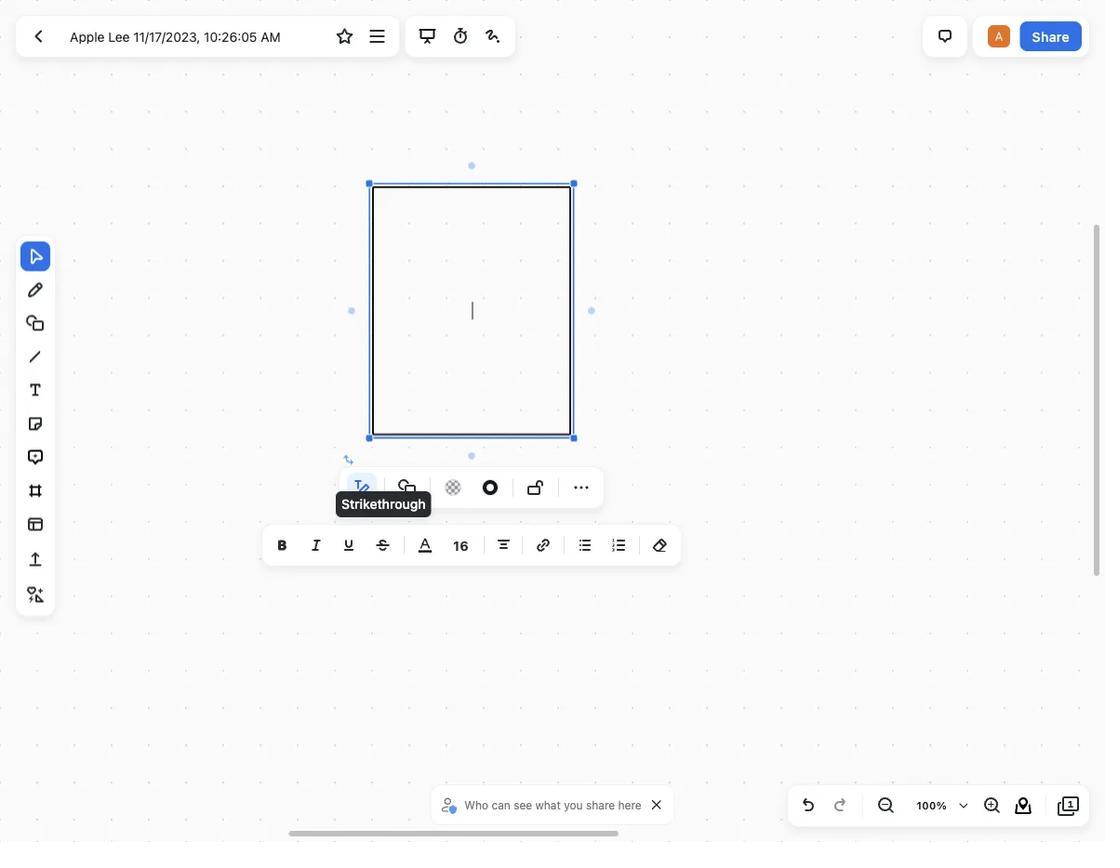 Task type: locate. For each thing, give the bounding box(es) containing it.
numbered list element
[[604, 530, 634, 560]]

you
[[564, 799, 583, 812]]

numbered list image
[[608, 534, 630, 557]]

link image
[[533, 534, 555, 557]]

bulleted list element
[[571, 530, 600, 560]]

dashboard image
[[27, 25, 49, 47]]

see
[[514, 799, 532, 812]]

mini map image
[[1013, 795, 1035, 817]]

shape image
[[396, 476, 419, 499]]

underline element
[[335, 530, 365, 560]]

templates image
[[24, 513, 47, 536]]

clear style element
[[646, 530, 676, 560]]

present image
[[417, 25, 439, 47]]

more options image
[[366, 25, 389, 47]]

text color image
[[414, 534, 436, 557]]

menu item
[[347, 473, 377, 503]]

fill image
[[442, 475, 464, 501]]

lock element
[[521, 473, 551, 503]]

comment panel image
[[934, 25, 957, 47]]

zoom out image
[[875, 795, 897, 817]]

lock image
[[525, 476, 547, 499]]

Document name text field
[[56, 21, 327, 51]]

who can see what you share here
[[465, 799, 642, 812]]

can
[[492, 799, 511, 812]]

star this whiteboard image
[[334, 25, 356, 47]]

laser image
[[482, 25, 504, 47]]

italic element
[[302, 530, 331, 560]]

text color element
[[410, 530, 440, 560]]

menu
[[343, 469, 600, 506]]

undo image
[[798, 795, 820, 817]]

timer image
[[449, 25, 472, 47]]

upload pdfs and images image
[[24, 549, 47, 571]]

here
[[618, 799, 642, 812]]

who
[[465, 799, 489, 812]]



Task type: vqa. For each thing, say whether or not it's contained in the screenshot.
%
yes



Task type: describe. For each thing, give the bounding box(es) containing it.
share
[[1033, 29, 1070, 44]]

%
[[937, 800, 947, 812]]

bulleted list image
[[574, 534, 597, 557]]

pages image
[[1058, 795, 1080, 817]]

16
[[453, 538, 469, 553]]

100 %
[[917, 800, 947, 812]]

shape element
[[393, 473, 423, 503]]

who can see what you share here button
[[439, 791, 647, 819]]

share button
[[1021, 21, 1082, 51]]

underline image
[[339, 534, 361, 557]]

16 button
[[442, 530, 480, 560]]

bold element
[[268, 530, 298, 560]]

what
[[536, 799, 561, 812]]

more tools image
[[24, 584, 47, 606]]

text align image
[[493, 534, 515, 557]]

strikethrough element
[[369, 530, 398, 560]]

share
[[586, 799, 615, 812]]

clear style image
[[650, 534, 672, 557]]

italic image
[[305, 534, 328, 557]]

zoom in image
[[981, 795, 1003, 817]]

100
[[917, 800, 937, 812]]

more image
[[570, 476, 593, 499]]

more element
[[567, 473, 597, 503]]

bold image
[[272, 534, 294, 557]]

strikethrough image
[[372, 534, 395, 557]]



